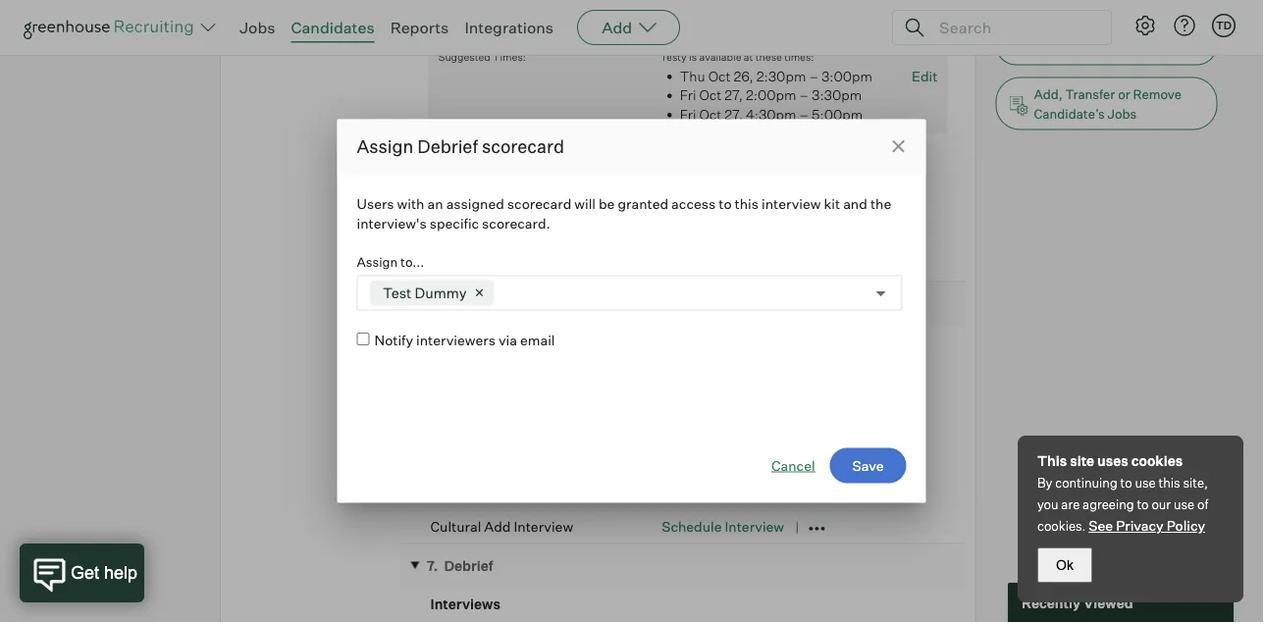 Task type: vqa. For each thing, say whether or not it's contained in the screenshot.
Policy
yes



Task type: describe. For each thing, give the bounding box(es) containing it.
send interview confirmation
[[411, 2, 593, 19]]

3:30pm
[[812, 86, 862, 103]]

debrief for 7.
[[444, 557, 493, 575]]

via
[[499, 332, 517, 349]]

1 vertical spatial oct
[[699, 86, 722, 103]]

6.
[[426, 295, 439, 312]]

reports link
[[390, 18, 449, 37]]

3:00pm
[[822, 67, 873, 84]]

or
[[1118, 86, 1130, 102]]

– down testy is available at these times: edit
[[799, 86, 809, 103]]

is
[[689, 50, 697, 63]]

interview's
[[357, 214, 427, 232]]

the
[[871, 195, 891, 212]]

add, transfer or remove candidate's jobs button
[[996, 77, 1218, 130]]

add as prospect to ...
[[1034, 37, 1161, 53]]

this inside "by continuing to use this site, you are agreeing to our use of cookies."
[[1159, 475, 1180, 491]]

confirmation
[[510, 2, 593, 19]]

test dummy
[[383, 284, 467, 301]]

agreeing
[[1083, 497, 1134, 512]]

schedule interview link for cultural add interview
[[662, 518, 784, 535]]

2 vertical spatial oct
[[699, 105, 722, 123]]

0 vertical spatial scorecard
[[482, 135, 564, 158]]

viewed
[[1084, 594, 1133, 611]]

privacy
[[1116, 517, 1164, 534]]

Notify interviewers via email checkbox
[[357, 333, 370, 346]]

cultural
[[430, 518, 481, 535]]

technical screen
[[430, 213, 540, 230]]

will
[[574, 195, 596, 212]]

jobs inside add, transfer or remove candidate's jobs
[[1108, 106, 1137, 121]]

cancel
[[771, 457, 815, 474]]

ok button
[[1038, 548, 1092, 583]]

debrief for assign
[[417, 135, 478, 158]]

3 schedule from the top
[[662, 518, 722, 535]]

available
[[699, 50, 742, 63]]

td button
[[1208, 10, 1240, 41]]

kit
[[824, 195, 840, 212]]

0 vertical spatial oct
[[708, 67, 731, 84]]

configure image
[[1134, 14, 1157, 37]]

7.
[[427, 557, 438, 575]]

save button
[[830, 448, 906, 483]]

td button
[[1212, 14, 1236, 37]]

jul
[[592, 295, 612, 312]]

access
[[672, 195, 716, 212]]

thu
[[680, 67, 705, 84]]

assign debrief scorecard
[[357, 135, 564, 158]]

remove
[[1133, 86, 1182, 102]]

cultural add interview
[[430, 518, 573, 535]]

2:30pm
[[757, 67, 806, 84]]

by continuing to use this site, you are agreeing to our use of cookies.
[[1038, 475, 1209, 534]]

this inside users with an assigned scorecard will be granted access to this interview kit and the interview's specific scorecard.
[[735, 195, 759, 212]]

assign to...
[[357, 254, 424, 269]]

notify interviewers via email
[[374, 332, 555, 349]]

assign debrief scorecard dialog
[[337, 119, 926, 503]]

assigned
[[446, 195, 504, 212]]

suggested
[[438, 50, 491, 63]]

site
[[1070, 453, 1095, 470]]

to left our
[[1137, 497, 1149, 512]]

2 fri from the top
[[680, 105, 696, 123]]

cookies
[[1131, 453, 1183, 470]]

jobs link
[[240, 18, 275, 37]]

interviewers
[[416, 332, 496, 349]]

candidates link
[[291, 18, 375, 37]]

prospect
[[1078, 37, 1132, 53]]

cookies.
[[1038, 518, 1086, 534]]

to inside add as prospect to ... button
[[1134, 37, 1147, 53]]

– left 'jul'
[[580, 295, 589, 312]]

of
[[1198, 497, 1209, 512]]

test
[[383, 284, 412, 301]]

integrations
[[465, 18, 554, 37]]

you
[[1038, 497, 1059, 512]]

0 horizontal spatial add
[[484, 518, 511, 535]]

send
[[411, 2, 444, 19]]

add button
[[577, 10, 680, 45]]

be
[[599, 195, 615, 212]]

scorecard.
[[482, 214, 550, 232]]

dummy
[[415, 284, 467, 301]]

users with an assigned scorecard will be granted access to this interview kit and the interview's specific scorecard.
[[357, 195, 891, 232]]

5:00pm
[[812, 105, 863, 123]]

times:
[[784, 50, 814, 63]]

times:
[[493, 50, 526, 63]]

notify
[[374, 332, 413, 349]]

11,
[[615, 295, 629, 312]]

email
[[520, 332, 555, 349]]

reports
[[390, 18, 449, 37]]

ok
[[1056, 558, 1074, 573]]

uses
[[1098, 453, 1129, 470]]

onsite
[[444, 295, 488, 312]]



Task type: locate. For each thing, give the bounding box(es) containing it.
assign up the users on the left of page
[[357, 135, 414, 158]]

– down times:
[[809, 67, 819, 84]]

0 vertical spatial assign
[[357, 135, 414, 158]]

candidate's
[[1034, 106, 1105, 121]]

Search text field
[[934, 13, 1093, 42]]

and
[[843, 195, 868, 212]]

1 vertical spatial 27,
[[725, 105, 743, 123]]

|
[[787, 203, 792, 221]]

1 vertical spatial fri
[[680, 105, 696, 123]]

interviews down 7. debrief
[[430, 596, 501, 613]]

continuing
[[1055, 475, 1118, 491]]

use left of
[[1174, 497, 1195, 512]]

scorecard up screen on the top left of page
[[507, 195, 572, 212]]

recently viewed
[[1022, 594, 1133, 611]]

0 vertical spatial 27,
[[725, 86, 743, 103]]

1 vertical spatial jobs
[[1108, 106, 1137, 121]]

these
[[756, 50, 782, 63]]

testy
[[660, 50, 687, 63]]

this left |
[[735, 195, 759, 212]]

debrief
[[417, 135, 478, 158], [444, 557, 493, 575]]

2 schedule interview link from the top
[[662, 452, 784, 469]]

jobs down or
[[1108, 106, 1137, 121]]

interviews up assigned on the top of page
[[430, 171, 501, 188]]

1 27, from the top
[[725, 86, 743, 103]]

1 horizontal spatial jobs
[[1108, 106, 1137, 121]]

27, left 4:30pm
[[725, 105, 743, 123]]

2 schedule interview from the top
[[662, 518, 784, 535]]

0 vertical spatial schedule interview
[[662, 452, 784, 469]]

1 horizontal spatial this
[[1159, 475, 1180, 491]]

1 horizontal spatial add
[[602, 18, 632, 37]]

1 vertical spatial use
[[1174, 497, 1195, 512]]

0 vertical spatial this
[[735, 195, 759, 212]]

1 vertical spatial this
[[1159, 475, 1180, 491]]

2 vertical spatial schedule
[[662, 518, 722, 535]]

1 interviews from the top
[[430, 171, 501, 188]]

1 fri from the top
[[680, 86, 696, 103]]

jobs left candidates
[[240, 18, 275, 37]]

as
[[1062, 37, 1075, 53]]

add right confirmation
[[602, 18, 632, 37]]

2023 right the 3,
[[544, 295, 577, 312]]

add inside add as prospect to ... button
[[1034, 37, 1059, 53]]

to right access
[[719, 195, 732, 212]]

screen
[[495, 213, 540, 230]]

0 vertical spatial fri
[[680, 86, 696, 103]]

use down cookies
[[1135, 475, 1156, 491]]

by
[[1038, 475, 1053, 491]]

1 assign from the top
[[357, 135, 414, 158]]

–
[[809, 67, 819, 84], [799, 86, 809, 103], [800, 105, 809, 123], [580, 295, 589, 312]]

add as prospect to ... button
[[996, 24, 1218, 65]]

to...
[[401, 254, 424, 269]]

scorecard up assigned on the top of page
[[482, 135, 564, 158]]

debrief right 7.
[[444, 557, 493, 575]]

greenhouse recruiting image
[[24, 16, 200, 39]]

add left as
[[1034, 37, 1059, 53]]

assign
[[357, 135, 414, 158], [357, 254, 398, 269]]

add
[[602, 18, 632, 37], [1034, 37, 1059, 53], [484, 518, 511, 535]]

1 horizontal spatial 2023
[[632, 295, 665, 312]]

schedule
[[662, 203, 722, 221], [662, 452, 722, 469], [662, 518, 722, 535]]

0 vertical spatial schedule interview link
[[662, 203, 784, 221]]

0 horizontal spatial jobs
[[240, 18, 275, 37]]

1 schedule from the top
[[662, 203, 722, 221]]

cancel link
[[771, 456, 815, 476]]

scorecard inside users with an assigned scorecard will be granted access to this interview kit and the interview's specific scorecard.
[[507, 195, 572, 212]]

granted
[[618, 195, 669, 212]]

4:30pm
[[746, 105, 797, 123]]

2 horizontal spatial add
[[1034, 37, 1059, 53]]

2 27, from the top
[[725, 105, 743, 123]]

this
[[1038, 453, 1067, 470]]

schedule interview
[[662, 452, 784, 469], [662, 518, 784, 535]]

interview
[[762, 195, 821, 212]]

2 2023 from the left
[[632, 295, 665, 312]]

mar
[[500, 295, 526, 312]]

0 horizontal spatial 2023
[[544, 295, 577, 312]]

add for add
[[602, 18, 632, 37]]

2 vertical spatial interviews
[[430, 596, 501, 613]]

1 2023 from the left
[[544, 295, 577, 312]]

to down uses
[[1121, 475, 1132, 491]]

0 vertical spatial schedule
[[662, 203, 722, 221]]

integrations link
[[465, 18, 554, 37]]

6. onsite mar 3, 2023 – jul 11, 2023
[[426, 295, 665, 312]]

assign for assign debrief scorecard
[[357, 135, 414, 158]]

1 schedule interview link from the top
[[662, 203, 784, 221]]

0 horizontal spatial this
[[735, 195, 759, 212]]

add for add as prospect to ...
[[1034, 37, 1059, 53]]

0 vertical spatial debrief
[[417, 135, 478, 158]]

see
[[1089, 517, 1113, 534]]

3 interviews from the top
[[430, 596, 501, 613]]

at
[[744, 50, 753, 63]]

testy is available at these times: edit
[[660, 50, 938, 84]]

1 vertical spatial interviews
[[430, 334, 501, 351]]

to inside users with an assigned scorecard will be granted access to this interview kit and the interview's specific scorecard.
[[719, 195, 732, 212]]

2023
[[544, 295, 577, 312], [632, 295, 665, 312]]

1 vertical spatial schedule
[[662, 452, 722, 469]]

1 vertical spatial assign
[[357, 254, 398, 269]]

transfer
[[1065, 86, 1115, 102]]

to left the ... at the top right of page
[[1134, 37, 1147, 53]]

interviews
[[430, 171, 501, 188], [430, 334, 501, 351], [430, 596, 501, 613]]

7. debrief
[[427, 557, 493, 575]]

interview
[[447, 2, 507, 19], [725, 203, 784, 221], [725, 452, 784, 469], [514, 518, 573, 535], [725, 518, 784, 535]]

assign left to...
[[357, 254, 398, 269]]

3 schedule interview link from the top
[[662, 518, 784, 535]]

1 schedule interview from the top
[[662, 452, 784, 469]]

assign for assign to...
[[357, 254, 398, 269]]

td
[[1216, 19, 1232, 32]]

27,
[[725, 86, 743, 103], [725, 105, 743, 123]]

are
[[1061, 497, 1080, 512]]

candidates
[[291, 18, 375, 37]]

our
[[1152, 497, 1171, 512]]

this up our
[[1159, 475, 1180, 491]]

edit link
[[912, 67, 938, 84]]

0 vertical spatial use
[[1135, 475, 1156, 491]]

...
[[1149, 37, 1161, 53]]

thu oct 26, 2:30pm – 3:00pm fri oct 27, 2:00pm – 3:30pm fri oct 27, 4:30pm – 5:00pm
[[680, 67, 873, 123]]

2023 right 11,
[[632, 295, 665, 312]]

1 vertical spatial debrief
[[444, 557, 493, 575]]

add, transfer or remove candidate's jobs
[[1034, 86, 1182, 121]]

save
[[853, 457, 884, 474]]

1 vertical spatial scorecard
[[507, 195, 572, 212]]

this site uses cookies
[[1038, 453, 1183, 470]]

2 schedule from the top
[[662, 452, 722, 469]]

add inside add popup button
[[602, 18, 632, 37]]

schedule interview link for technical screen
[[662, 203, 784, 221]]

2 vertical spatial schedule interview link
[[662, 518, 784, 535]]

edit
[[912, 67, 938, 84]]

specific
[[430, 214, 479, 232]]

1 horizontal spatial use
[[1174, 497, 1195, 512]]

add right cultural
[[484, 518, 511, 535]]

debrief up an
[[417, 135, 478, 158]]

users
[[357, 195, 394, 212]]

2 interviews from the top
[[430, 334, 501, 351]]

site,
[[1183, 475, 1208, 491]]

fri
[[680, 86, 696, 103], [680, 105, 696, 123]]

oct
[[708, 67, 731, 84], [699, 86, 722, 103], [699, 105, 722, 123]]

0 vertical spatial interviews
[[430, 171, 501, 188]]

recently
[[1022, 594, 1081, 611]]

27, down 26,
[[725, 86, 743, 103]]

2:00pm
[[746, 86, 796, 103]]

debrief inside the assign debrief scorecard dialog
[[417, 135, 478, 158]]

26,
[[734, 67, 754, 84]]

– right 4:30pm
[[800, 105, 809, 123]]

0 horizontal spatial use
[[1135, 475, 1156, 491]]

1 vertical spatial schedule interview
[[662, 518, 784, 535]]

an
[[427, 195, 443, 212]]

3,
[[529, 295, 541, 312]]

2 assign from the top
[[357, 254, 398, 269]]

interviews down onsite
[[430, 334, 501, 351]]

with
[[397, 195, 424, 212]]

1 vertical spatial schedule interview link
[[662, 452, 784, 469]]

0 vertical spatial jobs
[[240, 18, 275, 37]]



